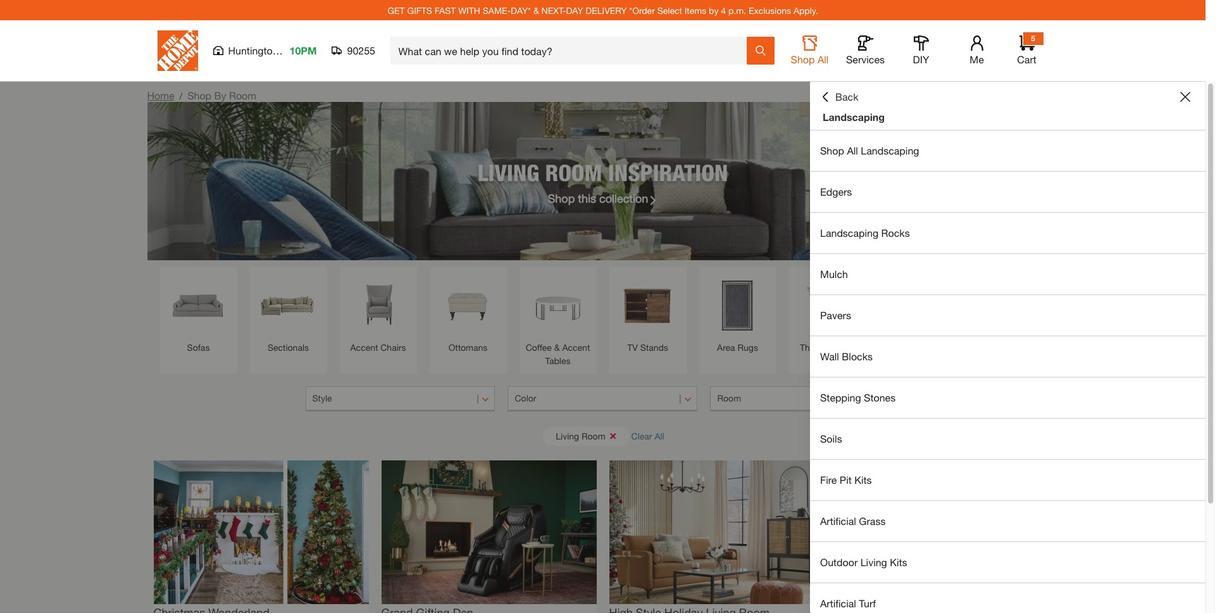 Task type: locate. For each thing, give the bounding box(es) containing it.
room button
[[711, 386, 901, 412]]

shop all landscaping
[[821, 144, 920, 156]]

shop left this
[[548, 191, 575, 205]]

landscaping for landscaping rocks
[[821, 227, 879, 239]]

1 horizontal spatial kits
[[891, 556, 908, 568]]

shop down apply.
[[791, 53, 815, 65]]

diy
[[914, 53, 930, 65]]

me button
[[957, 35, 998, 66]]

back
[[836, 91, 859, 103]]

living room inspiration
[[478, 159, 728, 186]]

0 horizontal spatial accent
[[351, 342, 378, 353]]

2 vertical spatial all
[[655, 430, 665, 441]]

all
[[818, 53, 829, 65], [848, 144, 859, 156], [655, 430, 665, 441]]

items
[[685, 5, 707, 16]]

all for shop all
[[818, 53, 829, 65]]

clear
[[632, 430, 653, 441]]

landscaping
[[823, 111, 885, 123], [861, 144, 920, 156], [821, 227, 879, 239]]

wall blocks link
[[811, 336, 1206, 377]]

edgers
[[821, 186, 853, 198]]

0 horizontal spatial living
[[478, 159, 540, 186]]

throw pillows link
[[796, 273, 860, 354]]

kits for outdoor living kits
[[891, 556, 908, 568]]

1 horizontal spatial accent
[[563, 342, 590, 353]]

0 horizontal spatial all
[[655, 430, 665, 441]]

1 horizontal spatial living
[[556, 430, 580, 441]]

& up tables
[[555, 342, 560, 353]]

park
[[281, 44, 302, 56]]

inspiration
[[608, 159, 728, 186]]

tv stands
[[628, 342, 669, 353]]

edgers link
[[811, 172, 1206, 212]]

& right day*
[[534, 5, 539, 16]]

all up back button
[[818, 53, 829, 65]]

day*
[[511, 5, 531, 16]]

coffee & accent tables image
[[526, 273, 591, 338]]

1 vertical spatial living
[[556, 430, 580, 441]]

& inside coffee & accent tables
[[555, 342, 560, 353]]

living room
[[556, 430, 606, 441]]

2 vertical spatial landscaping
[[821, 227, 879, 239]]

kits right pit in the right of the page
[[855, 474, 872, 486]]

2 horizontal spatial all
[[848, 144, 859, 156]]

stepping stones
[[821, 391, 896, 403]]

fire
[[821, 474, 837, 486]]

mulch
[[821, 268, 849, 280]]

artificial turf link
[[811, 583, 1206, 613]]

living room button
[[544, 427, 630, 446]]

living inside outdoor living kits link
[[861, 556, 888, 568]]

sofas
[[187, 342, 210, 353]]

1 vertical spatial kits
[[891, 556, 908, 568]]

living inside living room button
[[556, 430, 580, 441]]

sectionals image
[[256, 273, 321, 338]]

area rugs link
[[706, 273, 770, 354]]

accent up tables
[[563, 342, 590, 353]]

1 accent from the left
[[351, 342, 378, 353]]

artificial inside artificial grass "link"
[[821, 515, 857, 527]]

ottomans
[[449, 342, 488, 353]]

shop up edgers
[[821, 144, 845, 156]]

soils link
[[811, 419, 1206, 459]]

room
[[229, 89, 256, 101], [546, 159, 603, 186], [718, 393, 742, 403], [582, 430, 606, 441]]

artificial inside artificial turf link
[[821, 597, 857, 609]]

all right clear
[[655, 430, 665, 441]]

1 horizontal spatial &
[[555, 342, 560, 353]]

tables
[[546, 355, 571, 366]]

home link
[[147, 89, 174, 101]]

2 accent from the left
[[563, 342, 590, 353]]

1 vertical spatial &
[[555, 342, 560, 353]]

shop inside button
[[791, 53, 815, 65]]

back button
[[821, 91, 859, 103]]

shop all
[[791, 53, 829, 65]]

2 horizontal spatial living
[[861, 556, 888, 568]]

artificial
[[821, 515, 857, 527], [821, 597, 857, 609]]

3 stretchy image image from the left
[[610, 460, 825, 604]]

landscaping for landscaping
[[823, 111, 885, 123]]

stepping stones link
[[811, 377, 1206, 418]]

area rugs
[[718, 342, 759, 353]]

clear all button
[[632, 424, 665, 448]]

1 horizontal spatial all
[[818, 53, 829, 65]]

0 vertical spatial all
[[818, 53, 829, 65]]

apply.
[[794, 5, 819, 16]]

ottomans link
[[436, 273, 501, 354]]

stones
[[864, 391, 896, 403]]

kits
[[855, 474, 872, 486], [891, 556, 908, 568]]

1 vertical spatial artificial
[[821, 597, 857, 609]]

area rugs image
[[706, 273, 770, 338]]

all for shop all landscaping
[[848, 144, 859, 156]]

shop
[[791, 53, 815, 65], [188, 89, 212, 101], [821, 144, 845, 156], [548, 191, 575, 205]]

diy button
[[901, 35, 942, 66]]

artificial grass
[[821, 515, 886, 527]]

services button
[[846, 35, 886, 66]]

kits right 'outdoor'
[[891, 556, 908, 568]]

4 stretchy image image from the left
[[838, 460, 1053, 604]]

What can we help you find today? search field
[[399, 37, 746, 64]]

90255 button
[[332, 44, 376, 57]]

accent left chairs
[[351, 342, 378, 353]]

ottomans image
[[436, 273, 501, 338]]

artificial left the grass
[[821, 515, 857, 527]]

4
[[721, 5, 726, 16]]

fire pit kits
[[821, 474, 872, 486]]

0 vertical spatial landscaping
[[823, 111, 885, 123]]

collection
[[600, 191, 649, 205]]

stretchy image image
[[154, 460, 369, 604], [382, 460, 597, 604], [610, 460, 825, 604], [838, 460, 1053, 604]]

chairs
[[381, 342, 406, 353]]

shop right /
[[188, 89, 212, 101]]

accent inside coffee & accent tables
[[563, 342, 590, 353]]

p.m.
[[729, 5, 747, 16]]

next-
[[542, 5, 566, 16]]

artificial turf
[[821, 597, 876, 609]]

curtains & drapes image
[[976, 273, 1040, 338]]

throw pillows
[[801, 342, 856, 353]]

pillows
[[828, 342, 856, 353]]

sectionals link
[[256, 273, 321, 354]]

exclusions
[[749, 5, 792, 16]]

sofas link
[[166, 273, 231, 354]]

shop all landscaping link
[[811, 130, 1206, 171]]

by
[[214, 89, 226, 101]]

0 vertical spatial &
[[534, 5, 539, 16]]

artificial left "turf"
[[821, 597, 857, 609]]

&
[[534, 5, 539, 16], [555, 342, 560, 353]]

living for living room inspiration
[[478, 159, 540, 186]]

0 vertical spatial artificial
[[821, 515, 857, 527]]

0 vertical spatial living
[[478, 159, 540, 186]]

all up edgers
[[848, 144, 859, 156]]

0 vertical spatial kits
[[855, 474, 872, 486]]

2 artificial from the top
[[821, 597, 857, 609]]

menu
[[811, 130, 1206, 613]]

soils
[[821, 433, 843, 445]]

1 vertical spatial all
[[848, 144, 859, 156]]

1 artificial from the top
[[821, 515, 857, 527]]

the home depot logo image
[[157, 30, 198, 71]]

living for living room
[[556, 430, 580, 441]]

0 horizontal spatial kits
[[855, 474, 872, 486]]

2 vertical spatial living
[[861, 556, 888, 568]]

cart
[[1018, 53, 1037, 65]]

menu containing shop all landscaping
[[811, 130, 1206, 613]]



Task type: describe. For each thing, give the bounding box(es) containing it.
fast
[[435, 5, 456, 16]]

1 vertical spatial landscaping
[[861, 144, 920, 156]]

cart 5
[[1018, 34, 1037, 65]]

room down color button
[[582, 430, 606, 441]]

color button
[[508, 386, 698, 412]]

by
[[709, 5, 719, 16]]

accent chairs
[[351, 342, 406, 353]]

90255
[[347, 44, 376, 56]]

all for clear all
[[655, 430, 665, 441]]

shop for shop all
[[791, 53, 815, 65]]

feedback link image
[[1199, 214, 1216, 282]]

me
[[970, 53, 985, 65]]

shop for shop all landscaping
[[821, 144, 845, 156]]

with
[[459, 5, 481, 16]]

turf
[[860, 597, 876, 609]]

coffee
[[526, 342, 552, 353]]

rocks
[[882, 227, 910, 239]]

get gifts fast with same-day* & next-day delivery *order select items by 4 p.m. exclusions apply.
[[388, 5, 819, 16]]

drawer close image
[[1181, 92, 1191, 102]]

1 stretchy image image from the left
[[154, 460, 369, 604]]

accent chairs image
[[346, 273, 411, 338]]

shop this collection link
[[548, 190, 658, 207]]

pavers
[[821, 309, 852, 321]]

accent chairs link
[[346, 273, 411, 354]]

grass
[[860, 515, 886, 527]]

pit
[[840, 474, 852, 486]]

blocks
[[842, 350, 873, 362]]

coffee & accent tables
[[526, 342, 590, 366]]

throw pillows image
[[796, 273, 860, 338]]

5
[[1032, 34, 1036, 43]]

shop this collection
[[548, 191, 649, 205]]

room right by
[[229, 89, 256, 101]]

room up this
[[546, 159, 603, 186]]

huntington
[[228, 44, 278, 56]]

pavers link
[[811, 295, 1206, 336]]

same-
[[483, 5, 511, 16]]

style
[[313, 393, 332, 403]]

sectionals
[[268, 342, 309, 353]]

style button
[[306, 386, 496, 412]]

huntington park
[[228, 44, 302, 56]]

services
[[847, 53, 885, 65]]

0 horizontal spatial &
[[534, 5, 539, 16]]

kits for fire pit kits
[[855, 474, 872, 486]]

home / shop by room
[[147, 89, 256, 101]]

landscaping rocks link
[[811, 213, 1206, 253]]

tv stands link
[[616, 273, 680, 354]]

delivery
[[586, 5, 627, 16]]

artificial grass link
[[811, 501, 1206, 541]]

shop all button
[[790, 35, 831, 66]]

*order
[[630, 5, 655, 16]]

artificial for artificial turf
[[821, 597, 857, 609]]

fire pit kits link
[[811, 460, 1206, 500]]

room down area
[[718, 393, 742, 403]]

wall blocks
[[821, 350, 873, 362]]

sofas image
[[166, 273, 231, 338]]

day
[[566, 5, 584, 16]]

artificial for artificial grass
[[821, 515, 857, 527]]

2 stretchy image image from the left
[[382, 460, 597, 604]]

gifts
[[408, 5, 432, 16]]

throw blankets image
[[886, 273, 950, 338]]

rugs
[[738, 342, 759, 353]]

select
[[658, 5, 683, 16]]

10pm
[[290, 44, 317, 56]]

coffee & accent tables link
[[526, 273, 591, 367]]

home
[[147, 89, 174, 101]]

get
[[388, 5, 405, 16]]

outdoor living kits
[[821, 556, 908, 568]]

this
[[578, 191, 597, 205]]

outdoor living kits link
[[811, 542, 1206, 583]]

shop for shop this collection
[[548, 191, 575, 205]]

tv
[[628, 342, 638, 353]]

tv stands image
[[616, 273, 680, 338]]

stands
[[641, 342, 669, 353]]

area
[[718, 342, 736, 353]]

outdoor
[[821, 556, 858, 568]]

/
[[180, 91, 182, 101]]

color
[[515, 393, 537, 403]]

wall
[[821, 350, 840, 362]]



Task type: vqa. For each thing, say whether or not it's contained in the screenshot.
Pavers
yes



